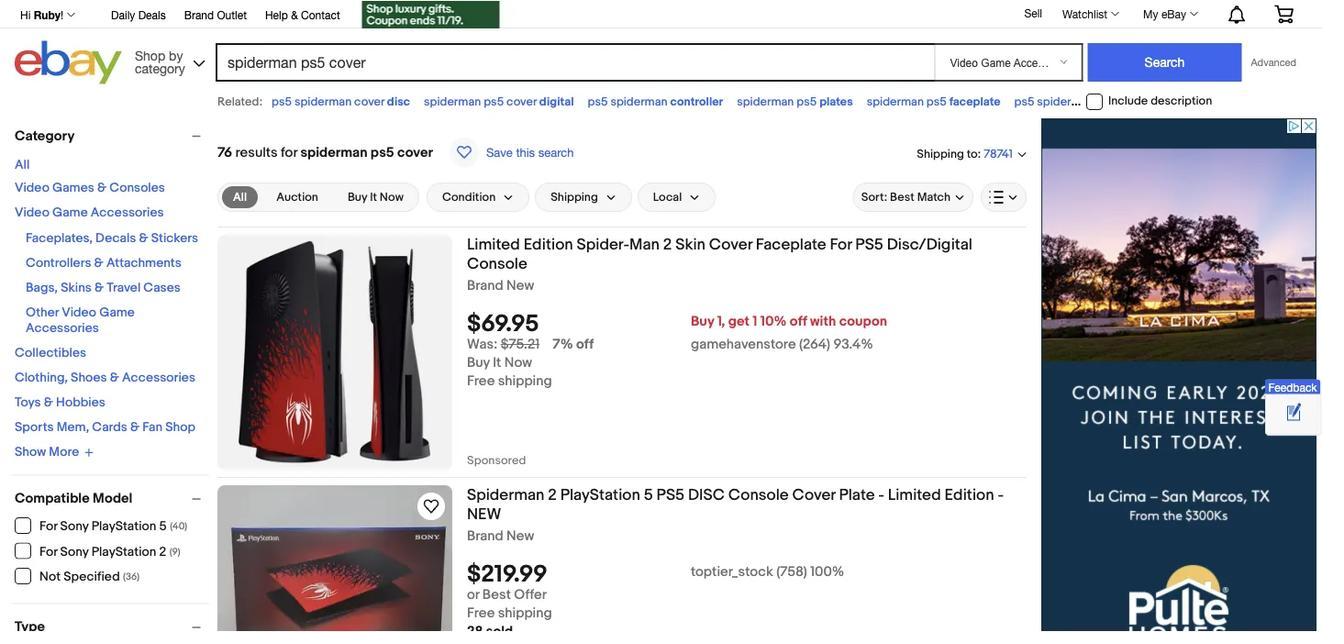 Task type: locate. For each thing, give the bounding box(es) containing it.
toptier_stock (758) 100% or best offer free shipping
[[467, 564, 844, 622]]

playstation for ps5
[[560, 485, 640, 505]]

None submit
[[1088, 43, 1242, 82]]

playstation inside spiderman 2 playstation 5 ps5 disc console cover plate - limited edition - new brand new
[[560, 485, 640, 505]]

buy it now
[[348, 190, 404, 204]]

video for video games & consoles
[[15, 180, 49, 196]]

cover down disc
[[397, 144, 433, 161]]

0 vertical spatial video
[[15, 180, 49, 196]]

1 vertical spatial it
[[493, 355, 501, 371]]

1 shipping from the top
[[498, 373, 552, 390]]

ps5 up save
[[484, 94, 504, 109]]

feedback
[[1268, 381, 1317, 394]]

0 horizontal spatial -
[[878, 485, 884, 505]]

compatible model
[[15, 490, 132, 507]]

100%
[[810, 564, 844, 580]]

video games & consoles
[[15, 180, 165, 196]]

1 vertical spatial now
[[504, 355, 532, 371]]

accessories up collectibles link
[[26, 321, 99, 336]]

0 vertical spatial 5
[[644, 485, 653, 505]]

now
[[380, 190, 404, 204], [504, 355, 532, 371]]

contact
[[301, 8, 340, 21]]

0 vertical spatial all link
[[15, 157, 30, 173]]

0 horizontal spatial console
[[467, 254, 527, 273]]

not
[[39, 569, 61, 585]]

buy inside gamehavenstore (264) 93.4% buy it now free shipping
[[467, 355, 490, 371]]

save this search button
[[444, 137, 579, 168]]

buy for buy 1, get 1 10% off with coupon
[[691, 313, 714, 330]]

console right disc
[[728, 485, 789, 505]]

brand left the outlet
[[184, 8, 214, 21]]

1 horizontal spatial buy
[[467, 355, 490, 371]]

1 vertical spatial new
[[506, 528, 534, 545]]

cover right skin
[[709, 235, 752, 254]]

shipping down search
[[551, 190, 598, 204]]

0 horizontal spatial it
[[370, 190, 377, 204]]

$219.99
[[467, 561, 547, 589]]

listing options selector. list view selected. image
[[989, 190, 1018, 205]]

buy
[[348, 190, 367, 204], [691, 313, 714, 330], [467, 355, 490, 371]]

0 vertical spatial shipping
[[917, 147, 964, 161]]

best
[[890, 190, 915, 204], [482, 587, 511, 603]]

gamehavenstore
[[691, 336, 796, 353]]

outlet
[[217, 8, 247, 21]]

0 vertical spatial shipping
[[498, 373, 552, 390]]

condition button
[[427, 183, 530, 212]]

auction link
[[265, 186, 329, 208]]

edition
[[524, 235, 573, 254], [945, 485, 994, 505]]

spiderman left include in the top right of the page
[[1037, 94, 1094, 109]]

0 vertical spatial console
[[467, 254, 527, 273]]

1 vertical spatial playstation
[[92, 519, 156, 534]]

shipping for now
[[498, 373, 552, 390]]

advertisement region
[[1041, 118, 1317, 632]]

game down the travel
[[99, 305, 135, 321]]

1 horizontal spatial shipping
[[917, 147, 964, 161]]

attachments
[[106, 256, 181, 271]]

shipping
[[917, 147, 964, 161], [551, 190, 598, 204]]

shipping inside dropdown button
[[551, 190, 598, 204]]

1 vertical spatial brand
[[467, 278, 503, 294]]

brand outlet link
[[184, 6, 247, 26]]

0 horizontal spatial cover
[[709, 235, 752, 254]]

5
[[644, 485, 653, 505], [159, 519, 167, 534]]

1 vertical spatial shop
[[165, 420, 195, 435]]

game inside "faceplates, decals & stickers controllers & attachments bags, skins & travel cases other video game accessories"
[[99, 305, 135, 321]]

1 vertical spatial ps5
[[656, 485, 685, 505]]

1 vertical spatial buy
[[691, 313, 714, 330]]

0 horizontal spatial game
[[52, 205, 88, 221]]

ps5 right faceplate
[[1014, 94, 1034, 109]]

0 vertical spatial buy
[[348, 190, 367, 204]]

now left condition
[[380, 190, 404, 204]]

ps5 spiderman 2 cover
[[1014, 94, 1137, 109]]

2 left include in the top right of the page
[[1097, 94, 1103, 109]]

1 horizontal spatial cover
[[792, 485, 836, 505]]

shop right fan
[[165, 420, 195, 435]]

1 new from the top
[[506, 278, 534, 294]]

1 horizontal spatial ps5
[[855, 235, 883, 254]]

video up faceplates,
[[15, 205, 49, 221]]

model
[[93, 490, 132, 507]]

video down the skins
[[62, 305, 96, 321]]

5 left disc
[[644, 485, 653, 505]]

best right or
[[482, 587, 511, 603]]

show more button
[[15, 445, 94, 460]]

compatible model button
[[15, 490, 209, 507]]

coupon
[[839, 313, 887, 330]]

video inside "faceplates, decals & stickers controllers & attachments bags, skins & travel cases other video game accessories"
[[62, 305, 96, 321]]

ps5 spiderman controller
[[588, 94, 723, 109]]

it inside gamehavenstore (264) 93.4% buy it now free shipping
[[493, 355, 501, 371]]

1 vertical spatial edition
[[945, 485, 994, 505]]

1 vertical spatial sony
[[60, 544, 89, 560]]

brand
[[184, 8, 214, 21], [467, 278, 503, 294], [467, 528, 503, 545]]

1 horizontal spatial -
[[998, 485, 1004, 505]]

spider-
[[577, 235, 629, 254]]

shop by category
[[135, 48, 185, 76]]

1 horizontal spatial best
[[890, 190, 915, 204]]

limited right plate
[[888, 485, 941, 505]]

free inside gamehavenstore (264) 93.4% buy it now free shipping
[[467, 373, 495, 390]]

console up $69.95
[[467, 254, 527, 273]]

ps5 down sort:
[[855, 235, 883, 254]]

cover inside limited edition spider-man 2 skin cover faceplate for ps5 disc/digital console brand new
[[709, 235, 752, 254]]

sony for for sony playstation 5
[[60, 519, 89, 534]]

more
[[49, 445, 79, 460]]

all link down 76
[[222, 186, 258, 208]]

it down 76 results for spiderman ps5 cover
[[370, 190, 377, 204]]

brand inside account navigation
[[184, 8, 214, 21]]

shipping down $75.21 on the bottom of the page
[[498, 373, 552, 390]]

shipping down offer
[[498, 605, 552, 622]]

disc
[[387, 94, 410, 109]]

ps5
[[272, 94, 292, 109], [484, 94, 504, 109], [588, 94, 608, 109], [797, 94, 817, 109], [927, 94, 947, 109], [1014, 94, 1034, 109], [371, 144, 394, 161]]

spiderman right for
[[300, 144, 367, 161]]

2 vertical spatial accessories
[[122, 370, 195, 386]]

2 right spiderman
[[548, 485, 557, 505]]

video
[[15, 180, 49, 196], [15, 205, 49, 221], [62, 305, 96, 321]]

0 horizontal spatial off
[[576, 336, 594, 353]]

sort: best match
[[861, 190, 951, 204]]

best right sort:
[[890, 190, 915, 204]]

all link down category
[[15, 157, 30, 173]]

shipping left to at the top right
[[917, 147, 964, 161]]

1 vertical spatial console
[[728, 485, 789, 505]]

this
[[516, 145, 535, 159]]

brand inside spiderman 2 playstation 5 ps5 disc console cover plate - limited edition - new brand new
[[467, 528, 503, 545]]

:
[[978, 147, 981, 161]]

5 inside spiderman 2 playstation 5 ps5 disc console cover plate - limited edition - new brand new
[[644, 485, 653, 505]]

watch spiderman 2 playstation 5 ps5 disc console cover plate - limited edition - new image
[[420, 495, 442, 517]]

shipping inside gamehavenstore (264) 93.4% buy it now free shipping
[[498, 373, 552, 390]]

(9)
[[170, 546, 180, 558]]

collectibles clothing, shoes & accessories toys & hobbies sports mem, cards & fan shop
[[15, 345, 195, 435]]

1 vertical spatial free
[[467, 605, 495, 622]]

0 horizontal spatial buy
[[348, 190, 367, 204]]

!
[[61, 8, 63, 21]]

your shopping cart image
[[1273, 5, 1295, 23]]

& right help
[[291, 8, 298, 21]]

0 vertical spatial brand
[[184, 8, 214, 21]]

1 vertical spatial accessories
[[26, 321, 99, 336]]

5 for ps5
[[644, 485, 653, 505]]

0 horizontal spatial best
[[482, 587, 511, 603]]

1 horizontal spatial limited
[[888, 485, 941, 505]]

accessories inside "faceplates, decals & stickers controllers & attachments bags, skins & travel cases other video game accessories"
[[26, 321, 99, 336]]

0 vertical spatial sony
[[60, 519, 89, 534]]

0 vertical spatial playstation
[[560, 485, 640, 505]]

it down was: $75.21 at the left bottom
[[493, 355, 501, 371]]

shop inside collectibles clothing, shoes & accessories toys & hobbies sports mem, cards & fan shop
[[165, 420, 195, 435]]

off left with
[[790, 313, 807, 330]]

other video game accessories link
[[26, 305, 135, 336]]

now down $75.21 on the bottom of the page
[[504, 355, 532, 371]]

0 horizontal spatial limited
[[467, 235, 520, 254]]

spiderman right controller
[[737, 94, 794, 109]]

1 vertical spatial best
[[482, 587, 511, 603]]

shipping to : 78741
[[917, 147, 1013, 161]]

0 vertical spatial edition
[[524, 235, 573, 254]]

76 results for spiderman ps5 cover
[[217, 144, 433, 161]]

new up $69.95
[[506, 278, 534, 294]]

1 horizontal spatial edition
[[945, 485, 994, 505]]

cover left disc
[[354, 94, 384, 109]]

& up video game accessories link
[[97, 180, 107, 196]]

0 horizontal spatial now
[[380, 190, 404, 204]]

0 horizontal spatial 5
[[159, 519, 167, 534]]

collectibles link
[[15, 345, 86, 361]]

related:
[[217, 94, 262, 109]]

2 left skin
[[663, 235, 672, 254]]

edition inside limited edition spider-man 2 skin cover faceplate for ps5 disc/digital console brand new
[[524, 235, 573, 254]]

1 horizontal spatial all link
[[222, 186, 258, 208]]

0 vertical spatial off
[[790, 313, 807, 330]]

free inside toptier_stock (758) 100% or best offer free shipping
[[467, 605, 495, 622]]

cover
[[354, 94, 384, 109], [507, 94, 537, 109], [1106, 94, 1137, 109], [397, 144, 433, 161]]

1 horizontal spatial 5
[[644, 485, 653, 505]]

5 left (40)
[[159, 519, 167, 534]]

all link
[[15, 157, 30, 173], [222, 186, 258, 208]]

0 vertical spatial limited
[[467, 235, 520, 254]]

disc/digital
[[887, 235, 972, 254]]

0 horizontal spatial all
[[15, 157, 30, 173]]

shipping for shipping to : 78741
[[917, 147, 964, 161]]

2 new from the top
[[506, 528, 534, 545]]

category
[[135, 61, 185, 76]]

buy left 1,
[[691, 313, 714, 330]]

category button
[[15, 128, 209, 144]]

spiderman up 76 results for spiderman ps5 cover
[[294, 94, 352, 109]]

2 free from the top
[[467, 605, 495, 622]]

video left games
[[15, 180, 49, 196]]

2 vertical spatial for
[[39, 544, 57, 560]]

shipping inside shipping to : 78741
[[917, 147, 964, 161]]

best inside toptier_stock (758) 100% or best offer free shipping
[[482, 587, 511, 603]]

1 horizontal spatial now
[[504, 355, 532, 371]]

accessories up fan
[[122, 370, 195, 386]]

daily deals
[[111, 8, 166, 21]]

0 vertical spatial it
[[370, 190, 377, 204]]

limited edition spider-man 2 skin cover faceplate for ps5 disc/digital console heading
[[467, 235, 972, 273]]

deals
[[138, 8, 166, 21]]

off right 7%
[[576, 336, 594, 353]]

faceplate
[[949, 94, 1000, 109]]

0 vertical spatial free
[[467, 373, 495, 390]]

brand up $69.95
[[467, 278, 503, 294]]

spiderman ps5 cover digital
[[424, 94, 574, 109]]

auction
[[276, 190, 318, 204]]

7% off
[[553, 336, 594, 353]]

1 vertical spatial cover
[[792, 485, 836, 505]]

1 vertical spatial limited
[[888, 485, 941, 505]]

1 sony from the top
[[60, 519, 89, 534]]

for down compatible
[[39, 519, 57, 534]]

limited edition spider-man 2 skin cover faceplate for ps5 disc/digital console image
[[217, 235, 452, 470]]

1 vertical spatial 5
[[159, 519, 167, 534]]

for up not
[[39, 544, 57, 560]]

2 horizontal spatial buy
[[691, 313, 714, 330]]

with
[[810, 313, 836, 330]]

1 vertical spatial game
[[99, 305, 135, 321]]

1,
[[717, 313, 725, 330]]

brand outlet
[[184, 8, 247, 21]]

0 vertical spatial shop
[[135, 48, 165, 63]]

1 horizontal spatial all
[[233, 190, 247, 204]]

all down results
[[233, 190, 247, 204]]

0 vertical spatial cover
[[709, 235, 752, 254]]

description
[[1151, 94, 1212, 108]]

2 sony from the top
[[60, 544, 89, 560]]

1 horizontal spatial game
[[99, 305, 135, 321]]

spiderman 2 playstation 5 ps5 disc console cover plate - limited edition - new link
[[467, 485, 1027, 528]]

2 shipping from the top
[[498, 605, 552, 622]]

0 horizontal spatial ps5
[[656, 485, 685, 505]]

console inside spiderman 2 playstation 5 ps5 disc console cover plate - limited edition - new brand new
[[728, 485, 789, 505]]

category
[[15, 128, 75, 144]]

0 vertical spatial new
[[506, 278, 534, 294]]

cover left plate
[[792, 485, 836, 505]]

all down category
[[15, 157, 30, 173]]

2 vertical spatial brand
[[467, 528, 503, 545]]

5 for (40)
[[159, 519, 167, 534]]

main content
[[217, 118, 1027, 632]]

free down or
[[467, 605, 495, 622]]

-
[[878, 485, 884, 505], [998, 485, 1004, 505]]

1 vertical spatial shipping
[[551, 190, 598, 204]]

1 - from the left
[[878, 485, 884, 505]]

2
[[1097, 94, 1103, 109], [663, 235, 672, 254], [548, 485, 557, 505], [159, 544, 166, 560]]

faceplates,
[[26, 231, 93, 246]]

1 free from the top
[[467, 373, 495, 390]]

1 vertical spatial video
[[15, 205, 49, 221]]

spiderman right plates
[[867, 94, 924, 109]]

shipping inside toptier_stock (758) 100% or best offer free shipping
[[498, 605, 552, 622]]

for right faceplate at the right
[[830, 235, 852, 254]]

brand down new at left bottom
[[467, 528, 503, 545]]

2 vertical spatial buy
[[467, 355, 490, 371]]

free down "was:"
[[467, 373, 495, 390]]

buy down 76 results for spiderman ps5 cover
[[348, 190, 367, 204]]

1 horizontal spatial it
[[493, 355, 501, 371]]

0 vertical spatial now
[[380, 190, 404, 204]]

buy for buy it now
[[348, 190, 367, 204]]

1 vertical spatial shipping
[[498, 605, 552, 622]]

new up $219.99
[[506, 528, 534, 545]]

$69.95
[[467, 310, 539, 339]]

advanced link
[[1242, 44, 1306, 81]]

fan
[[142, 420, 163, 435]]

0 horizontal spatial shipping
[[551, 190, 598, 204]]

limited inside limited edition spider-man 2 skin cover faceplate for ps5 disc/digital console brand new
[[467, 235, 520, 254]]

ps5
[[855, 235, 883, 254], [656, 485, 685, 505]]

2 vertical spatial video
[[62, 305, 96, 321]]

get
[[728, 313, 750, 330]]

for for for sony playstation 2
[[39, 544, 57, 560]]

0 horizontal spatial all link
[[15, 157, 30, 173]]

ps5 left disc
[[656, 485, 685, 505]]

buy 1, get 1 10% off with coupon
[[691, 313, 887, 330]]

0 vertical spatial for
[[830, 235, 852, 254]]

controller
[[670, 94, 723, 109]]

game down games
[[52, 205, 88, 221]]

1 horizontal spatial console
[[728, 485, 789, 505]]

ps5 up buy it now
[[371, 144, 394, 161]]

sony down compatible model
[[60, 519, 89, 534]]

spiderman 2 playstation 5 ps5 disc console cover plate - limited edition - new heading
[[467, 485, 1004, 524]]

it
[[370, 190, 377, 204], [493, 355, 501, 371]]

shop left "by"
[[135, 48, 165, 63]]

buy down "was:"
[[467, 355, 490, 371]]

0 vertical spatial best
[[890, 190, 915, 204]]

1 vertical spatial for
[[39, 519, 57, 534]]

sony up not specified (36)
[[60, 544, 89, 560]]

all
[[15, 157, 30, 173], [233, 190, 247, 204]]

2 vertical spatial playstation
[[92, 544, 156, 560]]

& right the skins
[[94, 280, 104, 296]]

0 vertical spatial ps5
[[855, 235, 883, 254]]

free for buy
[[467, 373, 495, 390]]

accessories down consoles
[[91, 205, 164, 221]]

limited down condition dropdown button
[[467, 235, 520, 254]]

0 horizontal spatial edition
[[524, 235, 573, 254]]

sony for for sony playstation 2
[[60, 544, 89, 560]]

include description
[[1108, 94, 1212, 108]]



Task type: describe. For each thing, give the bounding box(es) containing it.
spiderman
[[467, 485, 545, 505]]

results
[[235, 144, 278, 161]]

shipping for shipping
[[551, 190, 598, 204]]

2 inside spiderman 2 playstation 5 ps5 disc console cover plate - limited edition - new brand new
[[548, 485, 557, 505]]

1 vertical spatial all
[[233, 190, 247, 204]]

controllers & attachments link
[[26, 256, 181, 271]]

edition inside spiderman 2 playstation 5 ps5 disc console cover plate - limited edition - new brand new
[[945, 485, 994, 505]]

ps5 inside spiderman 2 playstation 5 ps5 disc console cover plate - limited edition - new brand new
[[656, 485, 685, 505]]

76
[[217, 144, 232, 161]]

ps5 inside limited edition spider-man 2 skin cover faceplate for ps5 disc/digital console brand new
[[855, 235, 883, 254]]

toys
[[15, 395, 41, 411]]

10%
[[760, 313, 787, 330]]

ebay
[[1161, 7, 1186, 20]]

clothing,
[[15, 370, 68, 386]]

ps5 right digital at the left top
[[588, 94, 608, 109]]

clothing, shoes & accessories link
[[15, 370, 195, 386]]

All selected text field
[[233, 189, 247, 206]]

now inside gamehavenstore (264) 93.4% buy it now free shipping
[[504, 355, 532, 371]]

playstation for (40)
[[92, 519, 156, 534]]

skin
[[675, 235, 706, 254]]

(264)
[[799, 336, 830, 353]]

by
[[169, 48, 183, 63]]

local button
[[637, 183, 716, 212]]

games
[[52, 180, 94, 196]]

video game accessories
[[15, 205, 164, 221]]

specified
[[64, 569, 120, 585]]

spiderman right disc
[[424, 94, 481, 109]]

ps5 left faceplate
[[927, 94, 947, 109]]

account navigation
[[10, 0, 1307, 31]]

spiderman 2 playstation 5 ps5 disc console cover plate - limited edition - new image
[[217, 485, 452, 632]]

brand inside limited edition spider-man 2 skin cover faceplate for ps5 disc/digital console brand new
[[467, 278, 503, 294]]

2 inside limited edition spider-man 2 skin cover faceplate for ps5 disc/digital console brand new
[[663, 235, 672, 254]]

buy it now link
[[337, 186, 415, 208]]

cover left digital at the left top
[[507, 94, 537, 109]]

daily
[[111, 8, 135, 21]]

new
[[467, 505, 501, 524]]

stickers
[[151, 231, 198, 246]]

toys & hobbies link
[[15, 395, 105, 411]]

playstation for (9)
[[92, 544, 156, 560]]

watchlist link
[[1052, 3, 1128, 25]]

& right toys
[[44, 395, 53, 411]]

my ebay
[[1143, 7, 1186, 20]]

free for or
[[467, 605, 495, 622]]

& up bags, skins & travel cases link
[[94, 256, 103, 271]]

to
[[967, 147, 978, 161]]

faceplates, decals & stickers link
[[26, 231, 198, 246]]

help & contact link
[[265, 6, 340, 26]]

new inside limited edition spider-man 2 skin cover faceplate for ps5 disc/digital console brand new
[[506, 278, 534, 294]]

limited inside spiderman 2 playstation 5 ps5 disc console cover plate - limited edition - new brand new
[[888, 485, 941, 505]]

spiderman 2 playstation 5 ps5 disc console cover plate - limited edition - new brand new
[[467, 485, 1004, 545]]

1
[[753, 313, 757, 330]]

match
[[917, 190, 951, 204]]

was: $75.21
[[467, 336, 540, 353]]

& right shoes
[[110, 370, 119, 386]]

$75.21
[[501, 336, 540, 353]]

toptier_stock
[[691, 564, 773, 580]]

get the coupon image
[[362, 1, 500, 28]]

show more
[[15, 445, 79, 460]]

mem,
[[57, 420, 89, 435]]

digital
[[539, 94, 574, 109]]

daily deals link
[[111, 6, 166, 26]]

ps5 spiderman cover disc
[[272, 94, 410, 109]]

travel
[[107, 280, 141, 296]]

faceplates, decals & stickers controllers & attachments bags, skins & travel cases other video game accessories
[[26, 231, 198, 336]]

help
[[265, 8, 288, 21]]

sell link
[[1016, 7, 1050, 19]]

cards
[[92, 420, 127, 435]]

console inside limited edition spider-man 2 skin cover faceplate for ps5 disc/digital console brand new
[[467, 254, 527, 273]]

for for for sony playstation 5
[[39, 519, 57, 534]]

& up attachments
[[139, 231, 148, 246]]

for sony playstation 5 (40)
[[39, 519, 187, 534]]

spiderman ps5 plates
[[737, 94, 853, 109]]

offer
[[514, 587, 547, 603]]

2 - from the left
[[998, 485, 1004, 505]]

ruby
[[34, 8, 61, 21]]

man
[[629, 235, 660, 254]]

spiderman ps5 faceplate
[[867, 94, 1000, 109]]

advanced
[[1251, 56, 1296, 68]]

not specified (36)
[[39, 569, 139, 585]]

Search for anything text field
[[218, 45, 931, 80]]

shop by category banner
[[10, 0, 1307, 89]]

1 vertical spatial all link
[[222, 186, 258, 208]]

sort: best match button
[[853, 183, 973, 212]]

& left fan
[[130, 420, 140, 435]]

7%
[[553, 336, 573, 353]]

bags, skins & travel cases link
[[26, 280, 181, 296]]

1 horizontal spatial off
[[790, 313, 807, 330]]

spiderman left controller
[[610, 94, 668, 109]]

watchlist
[[1062, 7, 1107, 20]]

decals
[[96, 231, 136, 246]]

accessories inside collectibles clothing, shoes & accessories toys & hobbies sports mem, cards & fan shop
[[122, 370, 195, 386]]

bags,
[[26, 280, 58, 296]]

or
[[467, 587, 479, 603]]

local
[[653, 190, 682, 204]]

0 vertical spatial game
[[52, 205, 88, 221]]

0 vertical spatial accessories
[[91, 205, 164, 221]]

video for video game accessories
[[15, 205, 49, 221]]

sell
[[1024, 7, 1042, 19]]

ps5 left plates
[[797, 94, 817, 109]]

other
[[26, 305, 59, 321]]

cover inside spiderman 2 playstation 5 ps5 disc console cover plate - limited edition - new brand new
[[792, 485, 836, 505]]

shipping for offer
[[498, 605, 552, 622]]

(40)
[[170, 521, 187, 533]]

& inside account navigation
[[291, 8, 298, 21]]

sort:
[[861, 190, 887, 204]]

main content containing $69.95
[[217, 118, 1027, 632]]

controllers
[[26, 256, 91, 271]]

was:
[[467, 336, 498, 353]]

hi
[[20, 8, 31, 21]]

78741
[[984, 147, 1013, 161]]

video games & consoles link
[[15, 180, 165, 196]]

best inside dropdown button
[[890, 190, 915, 204]]

none submit inside the shop by category banner
[[1088, 43, 1242, 82]]

plates
[[819, 94, 853, 109]]

shop inside shop by category
[[135, 48, 165, 63]]

my ebay link
[[1133, 3, 1206, 25]]

shoes
[[71, 370, 107, 386]]

new inside spiderman 2 playstation 5 ps5 disc console cover plate - limited edition - new brand new
[[506, 528, 534, 545]]

(36)
[[123, 571, 139, 583]]

0 vertical spatial all
[[15, 157, 30, 173]]

2 left '(9)'
[[159, 544, 166, 560]]

ps5 right related:
[[272, 94, 292, 109]]

cover left the description
[[1106, 94, 1137, 109]]

cases
[[143, 280, 181, 296]]

for inside limited edition spider-man 2 skin cover faceplate for ps5 disc/digital console brand new
[[830, 235, 852, 254]]

1 vertical spatial off
[[576, 336, 594, 353]]

show
[[15, 445, 46, 460]]

hi ruby !
[[20, 8, 63, 21]]



Task type: vqa. For each thing, say whether or not it's contained in the screenshot.


